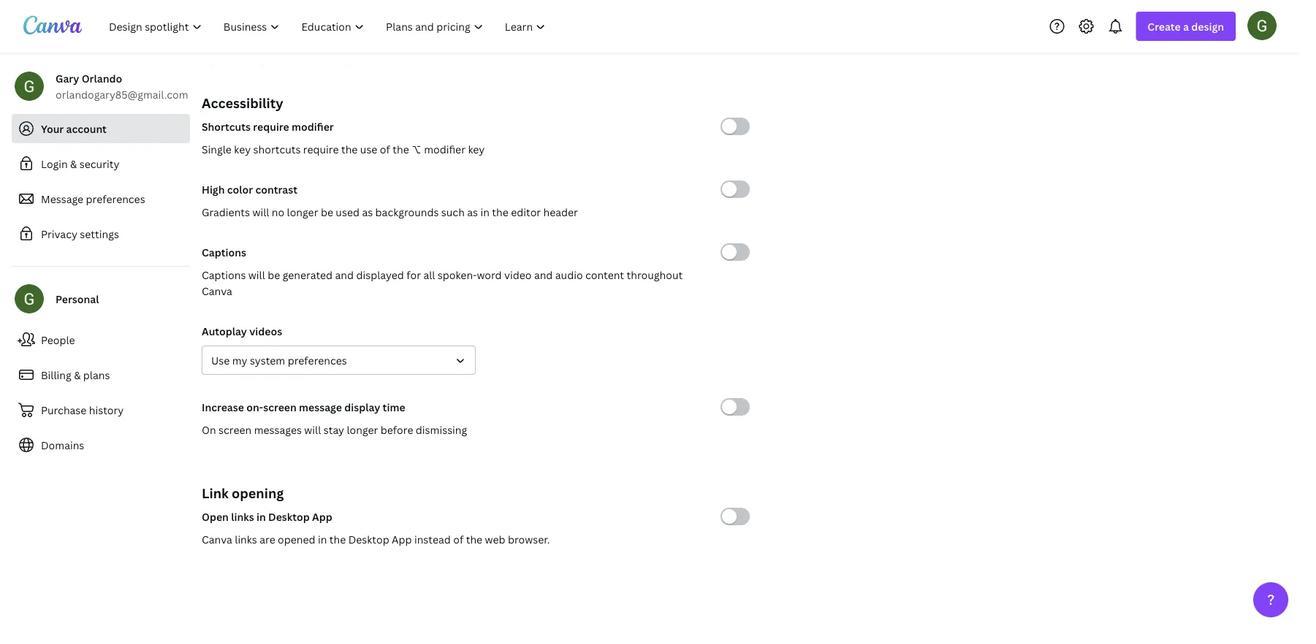 Task type: vqa. For each thing, say whether or not it's contained in the screenshot.
templates
no



Task type: describe. For each thing, give the bounding box(es) containing it.
privacy settings
[[41, 227, 119, 241]]

display
[[345, 400, 380, 414]]

on-
[[247, 400, 263, 414]]

autoplay videos
[[202, 324, 282, 338]]

shortcuts
[[253, 142, 301, 156]]

0 horizontal spatial in
[[257, 510, 266, 524]]

1 vertical spatial desktop
[[349, 533, 390, 547]]

my
[[232, 354, 248, 367]]

links for in
[[231, 510, 254, 524]]

a
[[1184, 19, 1190, 33]]

the right opened
[[330, 533, 346, 547]]

dismissing
[[416, 423, 467, 437]]

create a design
[[1148, 19, 1225, 33]]

⌥
[[412, 142, 422, 156]]

link
[[202, 484, 229, 502]]

1 and from the left
[[335, 268, 354, 282]]

account
[[66, 122, 107, 136]]

messages
[[254, 423, 302, 437]]

orlandogary85@gmail.com
[[56, 87, 188, 101]]

2 vertical spatial in
[[318, 533, 327, 547]]

on
[[202, 423, 216, 437]]

2 canva from the top
[[202, 533, 232, 547]]

1 as from the left
[[362, 205, 373, 219]]

create a design button
[[1137, 12, 1237, 41]]

open
[[202, 510, 229, 524]]

purchase history link
[[12, 396, 190, 425]]

light
[[333, 53, 359, 67]]

video
[[505, 268, 532, 282]]

message preferences link
[[12, 184, 190, 214]]

0 horizontal spatial preferences
[[86, 192, 145, 206]]

billing
[[41, 368, 71, 382]]

with
[[231, 53, 253, 67]]

use my system preferences
[[211, 354, 347, 367]]

login & security
[[41, 157, 120, 171]]

gary
[[56, 71, 79, 85]]

domains link
[[12, 431, 190, 460]]

0 horizontal spatial modifier
[[292, 120, 334, 133]]

1 key from the left
[[234, 142, 251, 156]]

high
[[202, 182, 225, 196]]

system for my
[[250, 354, 285, 367]]

audio
[[556, 268, 583, 282]]

time
[[383, 400, 406, 414]]

1 horizontal spatial modifier
[[424, 142, 466, 156]]

history
[[89, 403, 124, 417]]

open links in desktop app
[[202, 510, 333, 524]]

preferences inside button
[[288, 354, 347, 367]]

word
[[477, 268, 502, 282]]

1 horizontal spatial be
[[321, 205, 333, 219]]

& for billing
[[74, 368, 81, 382]]

the left web
[[466, 533, 483, 547]]

0 horizontal spatial app
[[312, 510, 333, 524]]

login
[[41, 157, 68, 171]]

1 vertical spatial app
[[392, 533, 412, 547]]

link opening
[[202, 484, 284, 502]]

purchase
[[41, 403, 87, 417]]

domains
[[41, 438, 84, 452]]

top level navigation element
[[99, 12, 558, 41]]

0 vertical spatial desktop
[[268, 510, 310, 524]]

opened
[[278, 533, 316, 547]]

browser.
[[508, 533, 550, 547]]

generated
[[283, 268, 333, 282]]

canva links are opened in the desktop app instead of the web browser.
[[202, 533, 550, 547]]

high color contrast
[[202, 182, 298, 196]]

color
[[227, 182, 253, 196]]

stay
[[324, 423, 344, 437]]

videos
[[250, 324, 282, 338]]

editor
[[511, 205, 541, 219]]

Sync with system button
[[205, 0, 322, 68]]

2 vertical spatial will
[[304, 423, 321, 437]]

system for with
[[255, 53, 291, 67]]

privacy settings link
[[12, 219, 190, 249]]

accessibility
[[202, 94, 284, 112]]

orlando
[[82, 71, 122, 85]]

backgrounds
[[376, 205, 439, 219]]

0 horizontal spatial of
[[380, 142, 390, 156]]

Dark button
[[462, 0, 579, 68]]

0 horizontal spatial screen
[[219, 423, 252, 437]]

your
[[41, 122, 64, 136]]

0 vertical spatial in
[[481, 205, 490, 219]]

autoplay
[[202, 324, 247, 338]]

the left ⌥
[[393, 142, 409, 156]]

for
[[407, 268, 421, 282]]

1 horizontal spatial require
[[303, 142, 339, 156]]

shortcuts require modifier
[[202, 120, 334, 133]]

Light button
[[333, 0, 450, 68]]

instead
[[415, 533, 451, 547]]

security
[[80, 157, 120, 171]]



Task type: locate. For each thing, give the bounding box(es) containing it.
will
[[253, 205, 269, 219], [249, 268, 265, 282], [304, 423, 321, 437]]

1 vertical spatial canva
[[202, 533, 232, 547]]

all
[[424, 268, 435, 282]]

require up shortcuts on the left
[[253, 120, 289, 133]]

plans
[[83, 368, 110, 382]]

2 horizontal spatial in
[[481, 205, 490, 219]]

0 vertical spatial will
[[253, 205, 269, 219]]

1 horizontal spatial of
[[454, 533, 464, 547]]

1 vertical spatial in
[[257, 510, 266, 524]]

dark
[[462, 53, 485, 67]]

captions down the gradients
[[202, 245, 246, 259]]

1 horizontal spatial and
[[534, 268, 553, 282]]

purchase history
[[41, 403, 124, 417]]

shortcuts
[[202, 120, 251, 133]]

links
[[231, 510, 254, 524], [235, 533, 257, 547]]

& left 'plans' at the bottom left of the page
[[74, 368, 81, 382]]

2 captions from the top
[[202, 268, 246, 282]]

be
[[321, 205, 333, 219], [268, 268, 280, 282]]

throughout
[[627, 268, 683, 282]]

will left no on the left top of page
[[253, 205, 269, 219]]

spoken-
[[438, 268, 477, 282]]

1 vertical spatial system
[[250, 354, 285, 367]]

and left displayed
[[335, 268, 354, 282]]

system right my
[[250, 354, 285, 367]]

captions up autoplay
[[202, 268, 246, 282]]

displayed
[[356, 268, 404, 282]]

gradients will no longer be used as backgrounds such as in the editor header
[[202, 205, 578, 219]]

canva
[[202, 284, 232, 298], [202, 533, 232, 547]]

settings
[[80, 227, 119, 241]]

0 horizontal spatial key
[[234, 142, 251, 156]]

0 horizontal spatial desktop
[[268, 510, 310, 524]]

of
[[380, 142, 390, 156], [454, 533, 464, 547]]

Use my system preferences button
[[202, 346, 476, 375]]

desktop up opened
[[268, 510, 310, 524]]

content
[[586, 268, 625, 282]]

screen
[[263, 400, 297, 414], [219, 423, 252, 437]]

1 horizontal spatial in
[[318, 533, 327, 547]]

0 vertical spatial links
[[231, 510, 254, 524]]

preferences up privacy settings link
[[86, 192, 145, 206]]

in right opened
[[318, 533, 327, 547]]

1 vertical spatial preferences
[[288, 354, 347, 367]]

1 vertical spatial &
[[74, 368, 81, 382]]

1 canva from the top
[[202, 284, 232, 298]]

canva down open
[[202, 533, 232, 547]]

1 horizontal spatial key
[[468, 142, 485, 156]]

opening
[[232, 484, 284, 502]]

the
[[341, 142, 358, 156], [393, 142, 409, 156], [492, 205, 509, 219], [330, 533, 346, 547], [466, 533, 483, 547]]

screen up messages
[[263, 400, 297, 414]]

in up are
[[257, 510, 266, 524]]

gary orlando image
[[1248, 11, 1278, 40]]

desktop left instead
[[349, 533, 390, 547]]

screen down increase
[[219, 423, 252, 437]]

modifier right ⌥
[[424, 142, 466, 156]]

0 horizontal spatial require
[[253, 120, 289, 133]]

0 vertical spatial &
[[70, 157, 77, 171]]

0 vertical spatial captions
[[202, 245, 246, 259]]

no
[[272, 205, 285, 219]]

will left stay
[[304, 423, 321, 437]]

system right with
[[255, 53, 291, 67]]

app left instead
[[392, 533, 412, 547]]

be left generated
[[268, 268, 280, 282]]

0 horizontal spatial longer
[[287, 205, 318, 219]]

and
[[335, 268, 354, 282], [534, 268, 553, 282]]

0 vertical spatial system
[[255, 53, 291, 67]]

0 vertical spatial of
[[380, 142, 390, 156]]

0 vertical spatial modifier
[[292, 120, 334, 133]]

sync
[[205, 53, 229, 67]]

1 horizontal spatial as
[[467, 205, 478, 219]]

links left are
[[235, 533, 257, 547]]

&
[[70, 157, 77, 171], [74, 368, 81, 382]]

0 vertical spatial screen
[[263, 400, 297, 414]]

will for be
[[249, 268, 265, 282]]

in
[[481, 205, 490, 219], [257, 510, 266, 524], [318, 533, 327, 547]]

contrast
[[256, 182, 298, 196]]

0 vertical spatial app
[[312, 510, 333, 524]]

use
[[211, 354, 230, 367]]

0 vertical spatial longer
[[287, 205, 318, 219]]

key
[[234, 142, 251, 156], [468, 142, 485, 156]]

captions
[[202, 245, 246, 259], [202, 268, 246, 282]]

1 vertical spatial captions
[[202, 268, 246, 282]]

personal
[[56, 292, 99, 306]]

and right video
[[534, 268, 553, 282]]

be left used
[[321, 205, 333, 219]]

header
[[544, 205, 578, 219]]

1 vertical spatial require
[[303, 142, 339, 156]]

canva inside the captions will be generated and displayed for all spoken-word video and audio content throughout canva
[[202, 284, 232, 298]]

in right such
[[481, 205, 490, 219]]

the left use
[[341, 142, 358, 156]]

such
[[442, 205, 465, 219]]

& inside billing & plans link
[[74, 368, 81, 382]]

before
[[381, 423, 413, 437]]

will for no
[[253, 205, 269, 219]]

preferences up the message
[[288, 354, 347, 367]]

increase
[[202, 400, 244, 414]]

1 vertical spatial be
[[268, 268, 280, 282]]

as right used
[[362, 205, 373, 219]]

be inside the captions will be generated and displayed for all spoken-word video and audio content throughout canva
[[268, 268, 280, 282]]

1 vertical spatial screen
[[219, 423, 252, 437]]

1 horizontal spatial preferences
[[288, 354, 347, 367]]

create
[[1148, 19, 1182, 33]]

captions inside the captions will be generated and displayed for all spoken-word video and audio content throughout canva
[[202, 268, 246, 282]]

will left generated
[[249, 268, 265, 282]]

people link
[[12, 325, 190, 355]]

links down link opening
[[231, 510, 254, 524]]

message
[[41, 192, 83, 206]]

require right shortcuts on the left
[[303, 142, 339, 156]]

& right login
[[70, 157, 77, 171]]

0 horizontal spatial be
[[268, 268, 280, 282]]

of right use
[[380, 142, 390, 156]]

app
[[312, 510, 333, 524], [392, 533, 412, 547]]

increase on-screen message display time
[[202, 400, 406, 414]]

& for login
[[70, 157, 77, 171]]

2 key from the left
[[468, 142, 485, 156]]

will inside the captions will be generated and displayed for all spoken-word video and audio content throughout canva
[[249, 268, 265, 282]]

& inside login & security 'link'
[[70, 157, 77, 171]]

require
[[253, 120, 289, 133], [303, 142, 339, 156]]

app up opened
[[312, 510, 333, 524]]

are
[[260, 533, 275, 547]]

captions for captions will be generated and displayed for all spoken-word video and audio content throughout canva
[[202, 268, 246, 282]]

billing & plans link
[[12, 361, 190, 390]]

gradients
[[202, 205, 250, 219]]

billing & plans
[[41, 368, 110, 382]]

1 captions from the top
[[202, 245, 246, 259]]

canva up autoplay
[[202, 284, 232, 298]]

1 horizontal spatial desktop
[[349, 533, 390, 547]]

single key shortcuts require the use of the ⌥ modifier key
[[202, 142, 485, 156]]

1 vertical spatial of
[[454, 533, 464, 547]]

message preferences
[[41, 192, 145, 206]]

longer down display
[[347, 423, 378, 437]]

of right instead
[[454, 533, 464, 547]]

sync with system
[[205, 53, 291, 67]]

key right single
[[234, 142, 251, 156]]

design
[[1192, 19, 1225, 33]]

0 horizontal spatial and
[[335, 268, 354, 282]]

key right ⌥
[[468, 142, 485, 156]]

2 as from the left
[[467, 205, 478, 219]]

as right such
[[467, 205, 478, 219]]

longer right no on the left top of page
[[287, 205, 318, 219]]

message
[[299, 400, 342, 414]]

modifier up single key shortcuts require the use of the ⌥ modifier key
[[292, 120, 334, 133]]

0 vertical spatial preferences
[[86, 192, 145, 206]]

0 vertical spatial require
[[253, 120, 289, 133]]

your account link
[[12, 114, 190, 143]]

people
[[41, 333, 75, 347]]

the left editor
[[492, 205, 509, 219]]

1 vertical spatial modifier
[[424, 142, 466, 156]]

2 and from the left
[[534, 268, 553, 282]]

use
[[360, 142, 378, 156]]

1 vertical spatial will
[[249, 268, 265, 282]]

privacy
[[41, 227, 77, 241]]

0 vertical spatial canva
[[202, 284, 232, 298]]

longer
[[287, 205, 318, 219], [347, 423, 378, 437]]

0 vertical spatial be
[[321, 205, 333, 219]]

single
[[202, 142, 232, 156]]

1 vertical spatial links
[[235, 533, 257, 547]]

used
[[336, 205, 360, 219]]

1 horizontal spatial longer
[[347, 423, 378, 437]]

as
[[362, 205, 373, 219], [467, 205, 478, 219]]

login & security link
[[12, 149, 190, 178]]

web
[[485, 533, 506, 547]]

system
[[255, 53, 291, 67], [250, 354, 285, 367]]

0 horizontal spatial as
[[362, 205, 373, 219]]

on screen messages will stay longer before dismissing
[[202, 423, 467, 437]]

1 horizontal spatial screen
[[263, 400, 297, 414]]

captions for captions
[[202, 245, 246, 259]]

preferences
[[86, 192, 145, 206], [288, 354, 347, 367]]

links for are
[[235, 533, 257, 547]]

your account
[[41, 122, 107, 136]]

1 vertical spatial longer
[[347, 423, 378, 437]]

1 horizontal spatial app
[[392, 533, 412, 547]]



